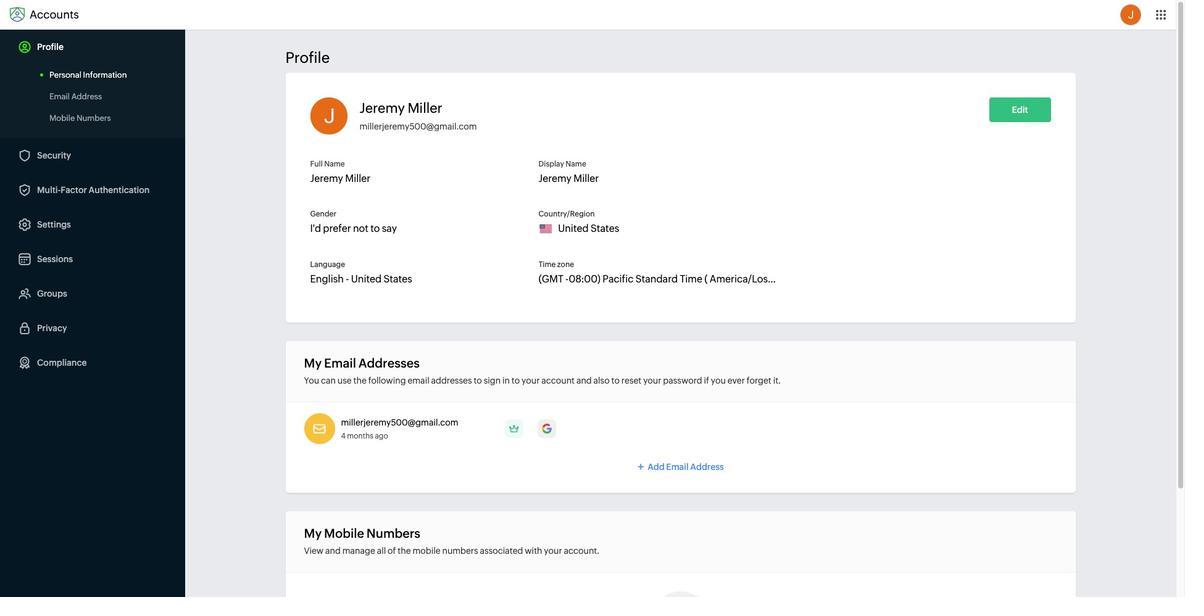 Task type: vqa. For each thing, say whether or not it's contained in the screenshot.
Addendum to the middle
no



Task type: locate. For each thing, give the bounding box(es) containing it.
and left also
[[576, 376, 592, 386]]

your right with
[[544, 546, 562, 556]]

my up view
[[304, 527, 322, 541]]

to
[[474, 376, 482, 386], [512, 376, 520, 386], [611, 376, 620, 386]]

0 horizontal spatial email
[[49, 92, 70, 101]]

the
[[353, 376, 367, 386], [398, 546, 411, 556]]

email
[[408, 376, 429, 386]]

1 horizontal spatial mobile
[[324, 527, 364, 541]]

numbers
[[77, 114, 111, 123], [367, 527, 420, 541]]

email up use
[[324, 356, 356, 370]]

my inside 'my mobile numbers view and manage all of the mobile numbers associated with your account.'
[[304, 527, 322, 541]]

edit
[[1012, 105, 1028, 115]]

0 vertical spatial address
[[71, 92, 102, 101]]

2 horizontal spatial to
[[611, 376, 620, 386]]

numbers down email address
[[77, 114, 111, 123]]

numbers
[[442, 546, 478, 556]]

all
[[377, 546, 386, 556]]

numbers inside 'my mobile numbers view and manage all of the mobile numbers associated with your account.'
[[367, 527, 420, 541]]

0 vertical spatial email
[[49, 92, 70, 101]]

profile
[[37, 42, 64, 52], [285, 49, 330, 66]]

my for my mobile numbers
[[304, 527, 322, 541]]

email right the add
[[666, 462, 689, 472]]

months
[[347, 432, 373, 441]]

0 horizontal spatial address
[[71, 92, 102, 101]]

0 vertical spatial and
[[576, 376, 592, 386]]

mobile
[[413, 546, 440, 556]]

1 horizontal spatial the
[[398, 546, 411, 556]]

email
[[49, 92, 70, 101], [324, 356, 356, 370], [666, 462, 689, 472]]

1 vertical spatial my
[[304, 527, 322, 541]]

mobile down email address
[[49, 114, 75, 123]]

with
[[525, 546, 542, 556]]

0 horizontal spatial and
[[325, 546, 341, 556]]

privacy
[[37, 323, 67, 333]]

mobile numbers
[[49, 114, 111, 123]]

your
[[522, 376, 540, 386], [643, 376, 661, 386], [544, 546, 562, 556]]

associated
[[480, 546, 523, 556]]

sign
[[484, 376, 501, 386]]

1 vertical spatial numbers
[[367, 527, 420, 541]]

my email addresses you can use the following email addresses to sign in to your account and also to reset your password if you ever forget it.
[[304, 356, 781, 386]]

millerjeremy500@gmail.com
[[360, 122, 477, 131], [341, 418, 458, 428]]

information
[[83, 70, 127, 80]]

the right "of"
[[398, 546, 411, 556]]

millerjeremy500@gmail.com down miller
[[360, 122, 477, 131]]

jeremy miller millerjeremy500@gmail.com
[[360, 101, 477, 131]]

2 my from the top
[[304, 527, 322, 541]]

email inside my email addresses you can use the following email addresses to sign in to your account and also to reset your password if you ever forget it.
[[324, 356, 356, 370]]

forget
[[747, 376, 771, 386]]

millerjeremy500@gmail.com up ago in the left bottom of the page
[[341, 418, 458, 428]]

my
[[304, 356, 322, 370], [304, 527, 322, 541]]

reset
[[621, 376, 642, 386]]

0 horizontal spatial your
[[522, 376, 540, 386]]

mobile
[[49, 114, 75, 123], [324, 527, 364, 541]]

to right also
[[611, 376, 620, 386]]

mobile up manage
[[324, 527, 364, 541]]

0 vertical spatial the
[[353, 376, 367, 386]]

0 horizontal spatial mobile
[[49, 114, 75, 123]]

1 horizontal spatial numbers
[[367, 527, 420, 541]]

of
[[388, 546, 396, 556]]

0 vertical spatial my
[[304, 356, 322, 370]]

password
[[663, 376, 702, 386]]

address
[[71, 92, 102, 101], [690, 462, 724, 472]]

edit button
[[989, 98, 1051, 122]]

view
[[304, 546, 324, 556]]

if
[[704, 376, 709, 386]]

1 horizontal spatial and
[[576, 376, 592, 386]]

0 horizontal spatial numbers
[[77, 114, 111, 123]]

1 vertical spatial the
[[398, 546, 411, 556]]

1 horizontal spatial your
[[544, 546, 562, 556]]

primary image
[[505, 420, 523, 438]]

1 vertical spatial mobile
[[324, 527, 364, 541]]

your right the in
[[522, 376, 540, 386]]

settings
[[37, 220, 71, 230]]

and
[[576, 376, 592, 386], [325, 546, 341, 556]]

miller
[[408, 101, 442, 116]]

2 horizontal spatial email
[[666, 462, 689, 472]]

email for add
[[666, 462, 689, 472]]

address down personal information
[[71, 92, 102, 101]]

2 vertical spatial email
[[666, 462, 689, 472]]

1 my from the top
[[304, 356, 322, 370]]

0 horizontal spatial to
[[474, 376, 482, 386]]

email down personal
[[49, 92, 70, 101]]

it.
[[773, 376, 781, 386]]

and right view
[[325, 546, 341, 556]]

numbers up "of"
[[367, 527, 420, 541]]

my inside my email addresses you can use the following email addresses to sign in to your account and also to reset your password if you ever forget it.
[[304, 356, 322, 370]]

1 horizontal spatial email
[[324, 356, 356, 370]]

1 vertical spatial and
[[325, 546, 341, 556]]

personal information
[[49, 70, 127, 80]]

1 vertical spatial email
[[324, 356, 356, 370]]

2 to from the left
[[512, 376, 520, 386]]

your right the reset
[[643, 376, 661, 386]]

address right the add
[[690, 462, 724, 472]]

1 horizontal spatial address
[[690, 462, 724, 472]]

ago
[[375, 432, 388, 441]]

0 horizontal spatial the
[[353, 376, 367, 386]]

to left sign
[[474, 376, 482, 386]]

1 horizontal spatial to
[[512, 376, 520, 386]]

my for my email addresses
[[304, 356, 322, 370]]

to right the in
[[512, 376, 520, 386]]

my up you
[[304, 356, 322, 370]]

manage
[[342, 546, 375, 556]]

3 to from the left
[[611, 376, 620, 386]]

the right use
[[353, 376, 367, 386]]

in
[[502, 376, 510, 386]]



Task type: describe. For each thing, give the bounding box(es) containing it.
add email address
[[648, 462, 724, 472]]

my mobile numbers view and manage all of the mobile numbers associated with your account.
[[304, 527, 599, 556]]

the inside 'my mobile numbers view and manage all of the mobile numbers associated with your account.'
[[398, 546, 411, 556]]

can
[[321, 376, 336, 386]]

and inside 'my mobile numbers view and manage all of the mobile numbers associated with your account.'
[[325, 546, 341, 556]]

account.
[[564, 546, 599, 556]]

1 horizontal spatial profile
[[285, 49, 330, 66]]

0 vertical spatial millerjeremy500@gmail.com
[[360, 122, 477, 131]]

4
[[341, 432, 346, 441]]

personal
[[49, 70, 81, 80]]

addresses
[[358, 356, 420, 370]]

you
[[304, 376, 319, 386]]

use
[[337, 376, 352, 386]]

0 vertical spatial numbers
[[77, 114, 111, 123]]

email address
[[49, 92, 102, 101]]

1 vertical spatial address
[[690, 462, 724, 472]]

sessions
[[37, 254, 73, 264]]

authentication
[[89, 185, 150, 195]]

0 horizontal spatial profile
[[37, 42, 64, 52]]

email for my
[[324, 356, 356, 370]]

1 vertical spatial millerjeremy500@gmail.com
[[341, 418, 458, 428]]

0 vertical spatial mobile
[[49, 114, 75, 123]]

your inside 'my mobile numbers view and manage all of the mobile numbers associated with your account.'
[[544, 546, 562, 556]]

multi-factor authentication
[[37, 185, 150, 195]]

and inside my email addresses you can use the following email addresses to sign in to your account and also to reset your password if you ever forget it.
[[576, 376, 592, 386]]

1 to from the left
[[474, 376, 482, 386]]

security
[[37, 151, 71, 160]]

following
[[368, 376, 406, 386]]

millerjeremy500@gmail.com 4 months ago
[[341, 418, 458, 441]]

2 horizontal spatial your
[[643, 376, 661, 386]]

mobile inside 'my mobile numbers view and manage all of the mobile numbers associated with your account.'
[[324, 527, 364, 541]]

the inside my email addresses you can use the following email addresses to sign in to your account and also to reset your password if you ever forget it.
[[353, 376, 367, 386]]

add
[[648, 462, 665, 472]]

jeremy
[[360, 101, 405, 116]]

ever
[[728, 376, 745, 386]]

groups
[[37, 289, 67, 299]]

account
[[542, 376, 575, 386]]

you
[[711, 376, 726, 386]]

accounts
[[30, 8, 79, 21]]

addresses
[[431, 376, 472, 386]]

also
[[594, 376, 610, 386]]

factor
[[61, 185, 87, 195]]

multi-
[[37, 185, 61, 195]]

compliance
[[37, 358, 87, 368]]



